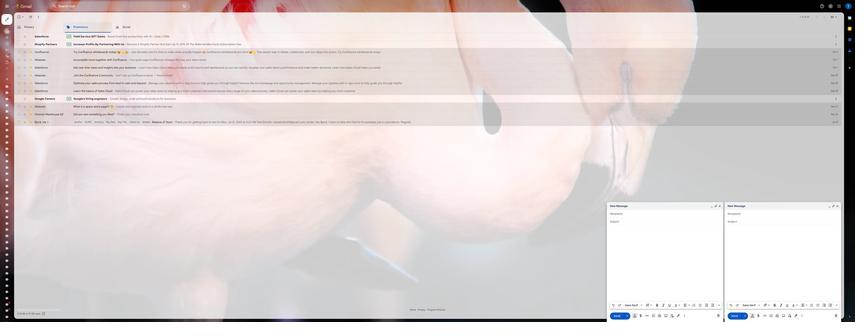 Task type: vqa. For each thing, say whether or not it's contained in the screenshot.
1st Manage from the right
yes



Task type: describe. For each thing, give the bounding box(es) containing it.
space
[[107, 131, 116, 135]]

6 row from the top
[[18, 90, 855, 99]]

0 horizontal spatial can
[[163, 112, 169, 116]]

1 salesforce from the top
[[43, 44, 61, 48]]

- left boost
[[132, 44, 134, 48]]

sales up products
[[188, 112, 196, 116]]

1 pipeline from the left
[[207, 102, 219, 106]]

🌟 image
[[316, 63, 320, 68]]

atlassian for join the confluence community - don't set up confluence alone — there is help! ‌ ‌ ‌ ‌ ‌ ‌ ‌ ‌ ‌ ‌ ‌ ‌ ‌ ‌ ‌ ‌ ‌ ‌ ‌ ‌ ‌ ‌ ‌ ‌ ‌ ‌ ‌ ‌ ‌ ‌ ‌ ‌ ‌ ‌ ‌ ‌ ‌ ‌ ‌ ‌ ‌ ‌ ‌ ‌ ‌ ‌ ‌ ‌ ‌ ‌ ‌ ‌ ‌ ‌ ‌ ‌ ‌ ‌ ‌ ‌ ‌ ‌ ‌ ‌ ‌ ‌ ‌ ‌ ‌ ‌ ‌ ‌ ‌ ‌ ‌
[[43, 92, 57, 96]]

8 row from the top
[[18, 109, 855, 119]]

3
[[59, 151, 60, 155]]

did you see something you liked? - finish your checkout now! ͏ ͏ ͏ ͏ ͏ ͏ ͏ ͏ ͏ ͏ ͏ ͏ ͏ ͏ ͏ ͏ ͏ ͏ ͏ ͏ ͏ ͏ ͏ ͏ ͏ ͏ ͏ ͏ ͏ ͏ ͏ ͏ ͏ ͏ ͏ ͏ ͏ ͏ ͏ ͏ ͏ ͏ ͏ ͏ ͏ ͏ ͏ ͏ ͏ ͏ ͏ ͏ ͏ ͏ ͏ ͏ ͏ ͏ ͏ ͏ ͏ ͏ ͏ ͏ ͏ ͏ ͏ ͏ ͏ ͏ ͏ ͏ ͏ ͏ ͏ ͏ ͏ ͏ ͏ ͏ ͏ ͏ ͏ ͏ ͏ ͏ ͏ ͏
[[92, 141, 264, 145]]

81 ͏ from the left
[[257, 141, 257, 145]]

0 horizontal spatial amazing
[[16, 121, 30, 126]]

aurora for aurora solace
[[16, 176, 26, 180]]

up
[[159, 92, 163, 96]]

increase profits by partnering with us - become a shopify partner and earn up to 20% of the referred merchants subscription fee.
[[92, 53, 302, 58]]

salesforce for get real-time views and insights into your business - learn how sales cloud helps you easily build reports and dashboards so you can quickly visualize your sales team's performance and make better decisions. learn how sales cloud helps you easily
[[43, 83, 60, 87]]

mon,
[[277, 151, 284, 155]]

don't
[[145, 92, 153, 96]]

awe
[[16, 191, 22, 196]]

liked?
[[134, 141, 143, 145]]

your down decisions.
[[403, 102, 410, 106]]

2 horizontal spatial team
[[389, 112, 397, 116]]

follow
[[162, 151, 170, 155]]

27 ͏ from the left
[[210, 141, 210, 145]]

ideate,
[[351, 63, 361, 67]]

2 helps from the left
[[452, 83, 460, 87]]

54 ͏ from the left
[[233, 141, 234, 145]]

homepage
[[325, 102, 341, 106]]

0 horizontal spatial data
[[21, 199, 29, 204]]

thank
[[219, 151, 228, 155]]

55 ͏ from the left
[[234, 141, 235, 145]]

refresh image
[[36, 19, 41, 24]]

71 ͏ from the left
[[248, 141, 249, 145]]

stage
[[292, 112, 301, 116]]

83 ͏ from the left
[[258, 141, 259, 145]]

0 horizontal spatial of
[[118, 112, 122, 116]]

check in
[[16, 293, 29, 297]]

1 + from the left
[[191, 44, 193, 48]]

43 ͏ from the left
[[223, 141, 224, 145]]

process
[[123, 102, 135, 106]]

0 horizontal spatial time
[[106, 83, 113, 87]]

shopify partners
[[43, 53, 71, 58]]

big data link
[[16, 199, 29, 204]]

cash
[[156, 102, 163, 106]]

22 ͏ from the left
[[205, 141, 206, 145]]

1 horizontal spatial way
[[226, 73, 232, 77]]

1 in- from the left
[[227, 102, 231, 106]]

the right changes
[[220, 73, 225, 77]]

are
[[297, 63, 302, 67]]

optimize your sales process from lead to cash and beyond - manage your pipeline with in-app tours to help guide you through helpful features like the homepage and opportunity management. manage your pipeline with in-app tours to help guide you through helpful
[[92, 102, 503, 106]]

salesforce for optimize your sales process from lead to cash and beyond - manage your pipeline with in-app tours to help guide you through helpful features like the homepage and opportunity management. manage your pipeline with in-app tours to help guide you through helpful
[[43, 102, 60, 106]]

and left turn at the top
[[381, 63, 387, 67]]

the down real-
[[99, 92, 104, 96]]

create
[[145, 131, 156, 135]]

1 helpful from the left
[[288, 102, 298, 106]]

2 horizontal spatial data
[[193, 44, 201, 48]]

12 ͏ from the left
[[196, 141, 197, 145]]

every
[[283, 112, 291, 116]]

promotions
[[92, 32, 110, 36]]

sales down management.
[[380, 112, 388, 116]]

everyone.
[[205, 121, 221, 126]]

your down management.
[[373, 112, 379, 116]]

blissful serene
[[16, 223, 38, 227]]

sales left process at the left top
[[114, 102, 122, 106]]

42 ͏ from the left
[[223, 141, 223, 145]]

tab list containing primary
[[18, 27, 855, 41]]

attachments
[[16, 129, 35, 133]]

snoozed
[[16, 52, 29, 57]]

0 vertical spatial into
[[404, 63, 410, 67]]

74 ͏ from the left
[[251, 141, 251, 145]]

- left two
[[160, 73, 161, 77]]

0 vertical spatial make
[[210, 63, 218, 67]]

engineers
[[118, 121, 134, 126]]

- right 🙌 image
[[162, 63, 163, 67]]

1 by from the left
[[205, 112, 209, 116]]

actually
[[228, 63, 240, 67]]

and right create
[[157, 131, 163, 135]]

now
[[185, 63, 192, 67]]

row containing chemist warehouse nz
[[18, 138, 855, 148]]

google's
[[92, 121, 106, 126]]

3 atlassian from the top
[[43, 131, 57, 135]]

bliss lush
[[16, 215, 31, 219]]

0 vertical spatial alert
[[16, 114, 27, 118]]

2 shopify from the left
[[175, 53, 187, 58]]

1 guide from the left
[[259, 102, 267, 106]]

partners
[[57, 53, 71, 58]]

blossom link
[[16, 238, 29, 242]]

lush
[[23, 215, 31, 219]]

1 horizontal spatial of
[[203, 151, 206, 155]]

10 row from the top
[[18, 128, 855, 138]]

- right beyond
[[183, 102, 185, 106]]

- create and organize work in a whole new way ‌ ‌ ‌ ‌ ‌ ‌ ‌ ‌ ‌ ‌ ‌ ‌ ‌ ‌ ‌ ‌ ‌ ‌ ‌ ‌ ‌ ‌ ‌ ‌ ‌ ‌ ‌ ‌ ‌ ‌ ‌ ‌ ‌ ‌ ‌ ‌ ‌ ‌ ‌ ‌ ‌ ‌ ‌ ‌ ‌ ‌ ‌ ‌ ‌ ‌ ‌ ‌ ‌ ‌ ‌ ‌ ‌ ‌ ‌ ‌ ‌ ‌ ‌ ‌ ‌ ‌ ‌ ‌ ‌ ‌ ‌ ‌ ‌ ‌ ‌ ‌ ‌ ‌ ‌
[[142, 131, 284, 135]]

bradley link
[[16, 246, 27, 250]]

aurora up moonbeam
[[28, 300, 39, 305]]

blissful tranquil
[[16, 230, 40, 235]]

<tarashultz49@gmail.com>
[[341, 151, 383, 155]]

1 power from the left
[[169, 112, 179, 116]]

2 horizontal spatial way
[[340, 63, 346, 67]]

management.
[[368, 102, 389, 106]]

1 horizontal spatial learn
[[174, 83, 182, 87]]

6 ͏ from the left
[[191, 141, 192, 145]]

2 ideas from the left
[[395, 63, 404, 67]]

1 🎨 image from the left
[[157, 63, 161, 68]]

and right space on the top of page
[[117, 131, 123, 135]]

1 horizontal spatial up
[[215, 53, 219, 58]]

aurora for aurora whispers
[[16, 184, 26, 188]]

0 horizontal spatial buy
[[16, 269, 21, 274]]

🙌 image
[[152, 63, 156, 68]]

2 + from the left
[[202, 44, 204, 48]]

2 manage from the left
[[390, 102, 402, 106]]

1 manage from the left
[[186, 102, 198, 106]]

0 vertical spatial is
[[205, 92, 208, 96]]

- up create,
[[141, 112, 143, 116]]

1 horizontal spatial build
[[235, 83, 242, 87]]

82 ͏ from the left
[[257, 141, 258, 145]]

aurora breze link
[[16, 160, 36, 165]]

your down the there
[[199, 102, 206, 106]]

2 pipeline from the left
[[411, 102, 423, 106]]

0 vertical spatial bubbles
[[27, 168, 39, 172]]

58 ͏ from the left
[[237, 141, 237, 145]]

confluence whiteboards are here!
[[257, 63, 311, 67]]

0 horizontal spatial up
[[171, 151, 175, 155]]

relative of yours - thank you for getting back to me! on mon, jul 31, 2023 at 3:20 pm tara schultz <tarashultz49@gmail.com> wrote: hey bjord, i have no idea who that is! it's probably just a coincidence. regards
[[190, 151, 514, 155]]

50 ͏ from the left
[[230, 141, 230, 145]]

nz
[[75, 141, 79, 145]]

sent link
[[16, 60, 23, 64]]

1 through from the left
[[275, 102, 287, 106]]

inbox link
[[16, 37, 25, 41]]

41 ͏ from the left
[[222, 141, 223, 145]]

google's hiring engineers - create, design, code and build products for everyone.
[[92, 121, 221, 126]]

35 ͏ from the left
[[217, 141, 217, 145]]

row containing confluence
[[18, 60, 855, 70]]

more image
[[46, 19, 51, 24]]

2 😍 image from the left
[[311, 63, 315, 68]]

2 horizontal spatial can
[[355, 112, 361, 116]]

14 ͏ from the left
[[198, 141, 199, 145]]

hey
[[394, 151, 400, 155]]

2 try from the left
[[422, 63, 427, 67]]

1 vertical spatial the
[[321, 63, 327, 67]]

confluence right action.
[[428, 63, 446, 67]]

basics
[[108, 112, 118, 116]]

76 ͏ from the left
[[252, 141, 253, 145]]

lead
[[144, 102, 151, 106]]

collaborate,
[[362, 63, 380, 67]]

attachments to review
[[16, 129, 51, 133]]

🤔 image
[[138, 132, 142, 136]]

15 ͏ from the left
[[199, 141, 200, 145]]

67 ͏ from the left
[[244, 141, 245, 145]]

45 ͏ from the left
[[225, 141, 226, 145]]

73 ͏ from the left
[[250, 141, 251, 145]]

40 ͏ from the left
[[221, 141, 222, 145]]

0 horizontal spatial is
[[101, 131, 103, 135]]

0 horizontal spatial for
[[200, 121, 205, 126]]

alcohol inside row
[[93, 151, 103, 155]]

56 ͏ from the left
[[235, 141, 236, 145]]

1 shopify from the left
[[43, 53, 56, 58]]

amazing inside main content
[[118, 151, 129, 155]]

21 ͏ from the left
[[204, 141, 205, 145]]

66 ͏ from the left
[[244, 141, 244, 145]]

aurora for "aurora" link
[[16, 145, 26, 149]]

alert inside main content
[[106, 151, 115, 155]]

social tab
[[141, 27, 202, 41]]

jul
[[285, 151, 289, 155]]

2 whiteboards from the left
[[277, 63, 296, 67]]

happen
[[241, 63, 252, 67]]

- right "liked?"
[[144, 141, 146, 145]]

1 vertical spatial it's
[[452, 151, 456, 155]]

primary tab
[[18, 27, 79, 41]]

7 row from the top
[[18, 99, 855, 109]]

blossom
[[16, 238, 29, 242]]

your down the features
[[306, 112, 313, 116]]

and right the performance
[[373, 83, 379, 87]]

1 horizontal spatial time
[[198, 63, 205, 67]]

Subject field
[[763, 275, 855, 279]]

the left basics
[[102, 112, 107, 116]]

of
[[233, 53, 236, 58]]

and right views
[[123, 83, 129, 87]]

1 vertical spatial make
[[380, 83, 388, 87]]

87 ͏ from the left
[[262, 141, 263, 145]]

0 horizontal spatial breeze
[[16, 254, 26, 258]]

- left the don't
[[142, 92, 144, 96]]

confluence down 🙌 image
[[141, 73, 159, 77]]

11 ͏ from the left
[[196, 141, 196, 145]]

2 tours from the left
[[442, 102, 450, 106]]

1 help from the left
[[251, 102, 258, 106]]

72 ͏ from the left
[[249, 141, 250, 145]]

the left beta
[[171, 63, 176, 67]]

44 ͏ from the left
[[224, 141, 225, 145]]

1 vertical spatial into
[[142, 83, 148, 87]]

a right in
[[189, 131, 191, 135]]

bliss for bliss link
[[16, 207, 23, 211]]

a right "just" on the top of page
[[478, 151, 480, 155]]

inbox
[[16, 37, 25, 41]]

salesforce for learn the basics of sales cloud - sales cloud can power your sales team by helping you track customer interactions across every stage of your sales process. sales cloud can power your sales team by helping you track customer
[[43, 112, 60, 116]]

4 row from the top
[[18, 70, 855, 80]]

sales down 'like'
[[314, 112, 322, 116]]

1 horizontal spatial for
[[235, 151, 240, 155]]

7 ͏ from the left
[[192, 141, 193, 145]]

59 ͏ from the left
[[237, 141, 238, 145]]

75 ͏ from the left
[[251, 141, 252, 145]]

confluence down merchants
[[258, 63, 276, 67]]

1 vertical spatial big
[[16, 199, 20, 204]]

2 power from the left
[[362, 112, 372, 116]]

1 ideas from the left
[[219, 63, 227, 67]]

- right us
[[156, 53, 158, 58]]

25 ͏ from the left
[[208, 141, 209, 145]]

84 ͏ from the left
[[259, 141, 260, 145]]

me!
[[265, 151, 270, 155]]

2 by from the left
[[398, 112, 401, 116]]

1 vertical spatial data
[[138, 151, 144, 155]]

quick
[[169, 73, 177, 77]]

1 horizontal spatial join
[[164, 63, 170, 67]]

86 ͏ from the left
[[261, 141, 262, 145]]

a left space on the top of page
[[104, 131, 106, 135]]

bliss lush link
[[16, 215, 31, 219]]

newest
[[328, 63, 339, 67]]

and right homepage
[[342, 102, 348, 106]]

this inside main content
[[153, 151, 159, 155]]

and right reports
[[255, 83, 261, 87]]

business
[[157, 83, 170, 87]]

69 ͏ from the left
[[246, 141, 247, 145]]

0 vertical spatial the
[[237, 53, 243, 58]]

1 vertical spatial build
[[177, 121, 185, 126]]

confluence down shopify partners
[[43, 63, 61, 67]]

two
[[162, 73, 168, 77]]

confluence down now
[[187, 73, 205, 77]]

1 horizontal spatial can
[[292, 83, 298, 87]]

your down actually
[[232, 73, 239, 77]]

bliss link
[[16, 207, 23, 211]]

aurora for aurora bubbles
[[16, 168, 26, 172]]

something
[[111, 141, 127, 145]]

fee.
[[296, 53, 302, 58]]

me
[[53, 150, 58, 155]]

0 horizontal spatial buy this
[[16, 269, 28, 274]]

ways
[[178, 73, 186, 77]]

13 ͏ from the left
[[197, 141, 198, 145]]

whispers
[[27, 184, 41, 188]]

breeze link
[[16, 254, 26, 258]]

accomplish more together with confluence - two quick ways confluence changes the way your team works ‌ ‌ ‌ ‌ ‌ ‌ ‌ ‌ ‌ ‌ ‌ ‌ ‌ ‌ ‌ ‌ ‌ ‌ ‌ ‌ ‌ ‌ ‌ ‌ ‌ ‌ ‌ ‌ ‌ ‌ ‌ ‌ ‌ ‌ ‌ ‌ ‌ ‌ ‌ ‌ ‌ ‌ ‌ ‌ ‌ ‌ ‌ ‌ ‌ ‌ ‌ ‌ ‌ ‌ ‌ ‌ ‌ ‌ ‌ ‌ ‌ ‌ ‌ ‌ ‌ ‌ ‌ ‌ ‌ ‌ ‌ ‌
[[92, 73, 321, 77]]

visualize
[[311, 83, 324, 87]]

your right visualize
[[325, 83, 331, 87]]

1 ͏ from the left
[[187, 141, 188, 145]]

0 horizontal spatial big data
[[16, 199, 29, 204]]

attachments to review link
[[16, 129, 51, 133]]

0 horizontal spatial join
[[92, 92, 98, 96]]

buy this link
[[16, 269, 28, 274]]



Task type: locate. For each thing, give the bounding box(es) containing it.
can left the quickly
[[292, 83, 298, 87]]

drafts link
[[16, 76, 26, 80]]

0 horizontal spatial helping
[[210, 112, 221, 116]]

insights
[[130, 83, 141, 87]]

57 ͏ from the left
[[236, 141, 237, 145]]

aurora
[[16, 145, 26, 149], [16, 153, 26, 157], [16, 160, 26, 165], [16, 168, 26, 172], [16, 176, 26, 180], [16, 184, 26, 188], [28, 300, 39, 305]]

google
[[43, 121, 55, 126]]

from
[[136, 102, 144, 106]]

crystalline
[[16, 316, 32, 320]]

back
[[252, 151, 260, 155]]

1 vertical spatial bubbles
[[16, 262, 28, 266]]

1 horizontal spatial amazing
[[118, 151, 129, 155]]

2 horizontal spatial of
[[302, 112, 305, 116]]

64 ͏ from the left
[[242, 141, 243, 145]]

19 ͏ from the left
[[203, 141, 203, 145]]

47 ͏ from the left
[[227, 141, 228, 145]]

row
[[18, 41, 855, 51], [18, 51, 855, 60], [18, 60, 855, 70], [18, 70, 855, 80], [18, 80, 855, 90], [18, 90, 855, 99], [18, 99, 855, 109], [18, 109, 855, 119], [18, 119, 855, 128], [18, 128, 855, 138], [18, 138, 855, 148], [18, 148, 855, 158]]

9 ͏ from the left
[[194, 141, 195, 145]]

bubbles up the solace
[[27, 168, 39, 172]]

blissful for blissful serene
[[16, 223, 27, 227]]

manage down '—'
[[186, 102, 198, 106]]

and
[[200, 53, 206, 58]]

0 horizontal spatial guide
[[259, 102, 267, 106]]

ad for google's
[[84, 122, 88, 125]]

works
[[249, 73, 258, 77]]

big inside row
[[133, 151, 137, 155]]

0 vertical spatial alcohol
[[16, 106, 28, 110]]

1 horizontal spatial +
[[202, 44, 204, 48]]

better
[[389, 83, 398, 87]]

interactions
[[253, 112, 271, 116]]

🎨 image right happen
[[253, 63, 257, 68]]

1 horizontal spatial 🎨 image
[[253, 63, 257, 68]]

atlassian for accomplish more together with confluence - two quick ways confluence changes the way your team works ‌ ‌ ‌ ‌ ‌ ‌ ‌ ‌ ‌ ‌ ‌ ‌ ‌ ‌ ‌ ‌ ‌ ‌ ‌ ‌ ‌ ‌ ‌ ‌ ‌ ‌ ‌ ‌ ‌ ‌ ‌ ‌ ‌ ‌ ‌ ‌ ‌ ‌ ‌ ‌ ‌ ‌ ‌ ‌ ‌ ‌ ‌ ‌ ‌ ‌ ‌ ‌ ‌ ‌ ‌ ‌ ‌ ‌ ‌ ‌ ‌ ‌ ‌ ‌ ‌ ‌ ‌ ‌ ‌ ‌ ‌ ‌
[[43, 73, 57, 77]]

0 vertical spatial blissful
[[16, 223, 27, 227]]

the
[[171, 63, 176, 67], [220, 73, 225, 77], [99, 92, 104, 96], [319, 102, 324, 106], [102, 112, 107, 116]]

ad left increase
[[84, 54, 88, 57]]

46 ͏ from the left
[[226, 141, 227, 145]]

Message Body text field
[[763, 284, 855, 322]]

turn
[[388, 63, 394, 67]]

1 ad from the top
[[84, 44, 88, 48]]

3 whiteboards from the left
[[447, 63, 466, 67]]

buy inside row
[[147, 151, 152, 155]]

of left yours
[[203, 151, 206, 155]]

0 vertical spatial bliss
[[16, 207, 23, 211]]

😍 image left 🙌 image
[[147, 63, 151, 68]]

85 ͏ from the left
[[260, 141, 261, 145]]

data up bliss link
[[21, 199, 29, 204]]

new message dialog
[[759, 253, 855, 322]]

1 bliss from the top
[[16, 207, 23, 211]]

is
[[205, 92, 208, 96], [101, 131, 103, 135]]

2 how from the left
[[425, 83, 432, 87]]

your up the don't
[[149, 83, 156, 87]]

finish
[[147, 141, 156, 145]]

like
[[313, 102, 318, 106]]

2 vertical spatial ad
[[84, 122, 88, 125]]

decisions.
[[399, 83, 415, 87]]

breeze up breze
[[27, 153, 37, 157]]

buy this down 'bubbles' link
[[16, 269, 28, 274]]

hiring
[[107, 121, 117, 126]]

beyond
[[171, 102, 182, 106]]

make left better on the top left of the page
[[380, 83, 388, 87]]

bubbles up buy this link
[[16, 262, 28, 266]]

0 vertical spatial time
[[198, 63, 205, 67]]

bliss for bliss lush
[[16, 215, 23, 219]]

time down and
[[198, 63, 205, 67]]

way
[[340, 63, 346, 67], [226, 73, 232, 77], [209, 131, 216, 135]]

aurora down yt
[[16, 145, 26, 149]]

1 vertical spatial alcohol
[[93, 151, 103, 155]]

0 vertical spatial buy this
[[147, 151, 159, 155]]

0 horizontal spatial alert
[[16, 114, 27, 118]]

up right follow
[[171, 151, 175, 155]]

careers
[[56, 121, 69, 126]]

promotions tab
[[79, 27, 140, 41]]

main content
[[18, 16, 855, 322]]

join down get
[[92, 92, 98, 96]]

🎨 image
[[157, 63, 161, 68], [253, 63, 257, 68]]

demo
[[122, 44, 132, 48]]

for right products
[[200, 121, 205, 126]]

blissful tranquil link
[[16, 230, 40, 235]]

0 horizontal spatial help
[[251, 102, 258, 106]]

2 blissful from the top
[[16, 230, 27, 235]]

tab list
[[18, 27, 855, 41]]

that
[[440, 151, 447, 155]]

alcohol link
[[16, 106, 28, 110]]

on
[[271, 151, 276, 155]]

39 ͏ from the left
[[220, 141, 221, 145]]

2 horizontal spatial whiteboards
[[447, 63, 466, 67]]

field
[[92, 44, 100, 48]]

aurora down "aurora" link
[[16, 153, 26, 157]]

dashboards
[[262, 83, 281, 87]]

88 ͏ from the left
[[263, 141, 264, 145]]

0 horizontal spatial helpful
[[288, 102, 298, 106]]

bradley
[[16, 246, 27, 250]]

1 horizontal spatial helps
[[452, 83, 460, 87]]

1 row from the top
[[18, 41, 855, 51]]

30 ͏ from the left
[[212, 141, 213, 145]]

this down 'bubbles' link
[[22, 269, 28, 274]]

‌
[[259, 73, 259, 77], [260, 73, 260, 77], [261, 73, 261, 77], [261, 73, 261, 77], [262, 73, 262, 77], [263, 73, 263, 77], [264, 73, 264, 77], [265, 73, 265, 77], [266, 73, 266, 77], [267, 73, 267, 77], [268, 73, 268, 77], [268, 73, 268, 77], [269, 73, 269, 77], [270, 73, 270, 77], [271, 73, 271, 77], [272, 73, 272, 77], [273, 73, 273, 77], [274, 73, 274, 77], [275, 73, 275, 77], [275, 73, 275, 77], [276, 73, 276, 77], [277, 73, 277, 77], [278, 73, 278, 77], [279, 73, 279, 77], [280, 73, 280, 77], [281, 73, 281, 77], [282, 73, 282, 77], [282, 73, 282, 77], [283, 73, 283, 77], [284, 73, 284, 77], [285, 73, 285, 77], [286, 73, 286, 77], [287, 73, 287, 77], [288, 73, 288, 77], [288, 73, 289, 77], [289, 73, 289, 77], [290, 73, 290, 77], [291, 73, 291, 77], [292, 73, 292, 77], [293, 73, 293, 77], [294, 73, 294, 77], [295, 73, 295, 77], [295, 73, 295, 77], [296, 73, 296, 77], [297, 73, 297, 77], [298, 73, 298, 77], [299, 73, 299, 77], [300, 73, 300, 77], [301, 73, 301, 77], [302, 73, 302, 77], [302, 73, 302, 77], [303, 73, 303, 77], [304, 73, 304, 77], [305, 73, 305, 77], [306, 73, 306, 77], [307, 73, 307, 77], [308, 73, 308, 77], [309, 73, 309, 77], [309, 73, 309, 77], [310, 73, 310, 77], [311, 73, 311, 77], [312, 73, 312, 77], [313, 73, 313, 77], [314, 73, 314, 77], [315, 73, 315, 77], [316, 73, 316, 77], [316, 73, 316, 77], [317, 73, 317, 77], [318, 73, 318, 77], [319, 73, 319, 77], [320, 73, 320, 77], [321, 73, 321, 77], [217, 92, 217, 96], [218, 92, 218, 96], [219, 92, 219, 96], [220, 92, 220, 96], [220, 92, 220, 96], [221, 92, 221, 96], [222, 92, 222, 96], [223, 92, 223, 96], [224, 92, 224, 96], [225, 92, 225, 96], [226, 92, 226, 96], [227, 92, 227, 96], [227, 92, 227, 96], [228, 92, 228, 96], [229, 92, 229, 96], [230, 92, 230, 96], [231, 92, 231, 96], [232, 92, 232, 96], [233, 92, 233, 96], [234, 92, 234, 96], [234, 92, 234, 96], [235, 92, 235, 96], [236, 92, 236, 96], [237, 92, 237, 96], [238, 92, 238, 96], [239, 92, 239, 96], [240, 92, 240, 96], [240, 92, 240, 96], [241, 92, 241, 96], [242, 92, 242, 96], [243, 92, 243, 96], [244, 92, 244, 96], [245, 92, 245, 96], [246, 92, 246, 96], [247, 92, 247, 96], [247, 92, 247, 96], [248, 92, 248, 96], [249, 92, 249, 96], [250, 92, 250, 96], [251, 92, 251, 96], [252, 92, 252, 96], [253, 92, 253, 96], [254, 92, 254, 96], [254, 92, 254, 96], [255, 92, 255, 96], [256, 92, 256, 96], [257, 92, 257, 96], [258, 92, 258, 96], [259, 92, 259, 96], [260, 92, 260, 96], [261, 92, 261, 96], [261, 92, 261, 96], [262, 92, 262, 96], [263, 92, 263, 96], [264, 92, 264, 96], [265, 92, 265, 96], [266, 92, 266, 96], [267, 92, 267, 96], [268, 92, 268, 96], [268, 92, 268, 96], [269, 92, 269, 96], [270, 92, 270, 96], [271, 92, 271, 96], [272, 92, 272, 96], [273, 92, 273, 96], [274, 92, 274, 96], [274, 92, 274, 96], [275, 92, 275, 96], [276, 92, 276, 96], [277, 92, 277, 96], [278, 92, 278, 96], [279, 92, 279, 96], [280, 92, 280, 96], [281, 92, 281, 96], [281, 92, 281, 96], [216, 131, 216, 135], [217, 131, 217, 135], [218, 131, 218, 135], [219, 131, 219, 135], [220, 131, 220, 135], [221, 131, 221, 135], [222, 131, 222, 135], [223, 131, 223, 135], [223, 131, 223, 135], [224, 131, 224, 135], [225, 131, 225, 135], [226, 131, 226, 135], [227, 131, 227, 135], [228, 131, 228, 135], [229, 131, 229, 135], [229, 131, 229, 135], [230, 131, 230, 135], [231, 131, 231, 135], [232, 131, 232, 135], [233, 131, 233, 135], [234, 131, 234, 135], [235, 131, 235, 135], [236, 131, 236, 135], [236, 131, 236, 135], [237, 131, 237, 135], [238, 131, 238, 135], [239, 131, 239, 135], [240, 131, 240, 135], [241, 131, 241, 135], [242, 131, 242, 135], [243, 131, 243, 135], [243, 131, 243, 135], [244, 131, 244, 135], [245, 131, 245, 135], [246, 131, 246, 135], [247, 131, 247, 135], [248, 131, 248, 135], [249, 131, 249, 135], [250, 131, 250, 135], [250, 131, 250, 135], [251, 131, 251, 135], [252, 131, 252, 135], [253, 131, 253, 135], [254, 131, 254, 135], [255, 131, 255, 135], [256, 131, 256, 135], [257, 131, 257, 135], [257, 131, 257, 135], [258, 131, 258, 135], [259, 131, 259, 135], [260, 131, 260, 135], [261, 131, 261, 135], [262, 131, 262, 135], [263, 131, 263, 135], [263, 131, 263, 135], [264, 131, 264, 135], [265, 131, 265, 135], [266, 131, 266, 135], [267, 131, 267, 135], [268, 131, 268, 135], [269, 131, 269, 135], [270, 131, 270, 135], [270, 131, 270, 135], [271, 131, 271, 135], [272, 131, 272, 135], [273, 131, 273, 135], [274, 131, 274, 135], [275, 131, 275, 135], [276, 131, 276, 135], [277, 131, 277, 135], [277, 131, 277, 135], [278, 131, 278, 135], [279, 131, 279, 135], [280, 131, 280, 135], [281, 131, 281, 135], [282, 131, 282, 135], [283, 131, 283, 135], [284, 131, 284, 135], [284, 131, 284, 135]]

29 ͏ from the left
[[211, 141, 212, 145]]

1 vertical spatial alert
[[106, 151, 115, 155]]

0 horizontal spatial app
[[231, 102, 237, 106]]

62 ͏ from the left
[[240, 141, 241, 145]]

of
[[118, 112, 122, 116], [302, 112, 305, 116], [203, 151, 206, 155]]

1 horizontal spatial guide
[[463, 102, 472, 106]]

partner
[[188, 53, 199, 58]]

1 horizontal spatial app
[[436, 102, 442, 106]]

0 vertical spatial data
[[193, 44, 201, 48]]

-
[[132, 44, 134, 48], [156, 53, 158, 58], [162, 63, 163, 67], [160, 73, 161, 77], [171, 83, 173, 87], [142, 92, 144, 96], [183, 102, 185, 106], [141, 112, 143, 116], [135, 121, 137, 126], [143, 131, 145, 135], [144, 141, 146, 145], [216, 151, 218, 155]]

your
[[232, 73, 239, 77], [149, 83, 156, 87], [325, 83, 331, 87], [107, 102, 113, 106], [199, 102, 206, 106], [403, 102, 410, 106], [180, 112, 187, 116], [306, 112, 313, 116], [373, 112, 379, 116], [157, 141, 163, 145]]

idea
[[425, 151, 432, 155]]

2 in- from the left
[[431, 102, 436, 106]]

breze
[[27, 160, 36, 165]]

calm
[[16, 277, 23, 281]]

2 customer from the left
[[430, 112, 444, 116]]

1 vertical spatial is
[[101, 131, 103, 135]]

28 ͏ from the left
[[210, 141, 211, 145]]

new
[[202, 131, 209, 135]]

how right decisions.
[[425, 83, 432, 87]]

0 horizontal spatial 🎨 image
[[157, 63, 161, 68]]

advanced search options image
[[226, 3, 235, 12]]

1 horizontal spatial it's
[[452, 151, 456, 155]]

solace
[[27, 176, 37, 180]]

1 horizontal spatial tours
[[442, 102, 450, 106]]

1 customer from the left
[[237, 112, 252, 116]]

way down actually
[[226, 73, 232, 77]]

ad for field
[[84, 44, 88, 48]]

1 horizontal spatial whiteboards
[[277, 63, 296, 67]]

0 vertical spatial way
[[340, 63, 346, 67]]

52 ͏ from the left
[[231, 141, 232, 145]]

main content containing primary
[[18, 16, 855, 322]]

build
[[235, 83, 242, 87], [177, 121, 185, 126]]

0 horizontal spatial easily
[[225, 83, 234, 87]]

this left follow
[[153, 151, 159, 155]]

blissful up blossom link on the bottom
[[16, 230, 27, 235]]

time left views
[[106, 83, 113, 87]]

2 vertical spatial data
[[21, 199, 29, 204]]

0 vertical spatial build
[[235, 83, 242, 87]]

partnering
[[124, 53, 142, 58]]

1 horizontal spatial helpful
[[492, 102, 503, 106]]

team up products
[[197, 112, 204, 116]]

5 row from the top
[[18, 80, 855, 90]]

row containing google careers
[[18, 119, 855, 128]]

whole
[[192, 131, 201, 135]]

alcohol down did in the left of the page
[[93, 151, 103, 155]]

confluence up beyond
[[164, 92, 182, 96]]

2 through from the left
[[479, 102, 491, 106]]

1 horizontal spatial alert
[[106, 151, 115, 155]]

ad for increase
[[84, 54, 88, 57]]

79 ͏ from the left
[[255, 141, 256, 145]]

so
[[281, 83, 285, 87]]

power down opportunity
[[362, 112, 372, 116]]

blissful down bliss lush "link"
[[16, 223, 27, 227]]

and right the cash
[[164, 102, 170, 106]]

None checkbox
[[21, 92, 26, 97], [21, 102, 26, 107], [21, 131, 26, 136], [21, 141, 26, 145], [21, 150, 26, 155], [21, 92, 26, 97], [21, 102, 26, 107], [21, 131, 26, 136], [21, 141, 26, 145], [21, 150, 26, 155]]

1 horizontal spatial easily
[[467, 83, 476, 87]]

navigation containing inbox
[[0, 16, 58, 322]]

team down management.
[[389, 112, 397, 116]]

confluence down views
[[105, 92, 123, 96]]

become
[[159, 53, 171, 58]]

referred
[[244, 53, 257, 58]]

increase
[[92, 53, 106, 58]]

2 horizontal spatial learn
[[416, 83, 424, 87]]

0 vertical spatial breeze
[[27, 153, 37, 157]]

ideas
[[219, 63, 227, 67], [395, 63, 404, 67]]

1 horizontal spatial is
[[205, 92, 208, 96]]

77 ͏ from the left
[[253, 141, 254, 145]]

1 vertical spatial for
[[235, 151, 240, 155]]

way right new
[[209, 131, 216, 135]]

1 vertical spatial up
[[171, 151, 175, 155]]

profits
[[107, 53, 118, 58]]

0 horizontal spatial by
[[205, 112, 209, 116]]

search mail image
[[64, 3, 72, 12]]

26 ͏ from the left
[[209, 141, 210, 145]]

page?!
[[127, 131, 137, 135]]

2 easily from the left
[[467, 83, 476, 87]]

boost
[[135, 44, 144, 48]]

9 row from the top
[[18, 119, 855, 128]]

main menu image
[[6, 5, 12, 11]]

and right code
[[170, 121, 176, 126]]

- right business
[[171, 83, 173, 87]]

gmail image
[[16, 3, 42, 13]]

68 ͏ from the left
[[245, 141, 246, 145]]

in
[[186, 131, 189, 135]]

shopify right a
[[175, 53, 187, 58]]

49 ͏ from the left
[[229, 141, 230, 145]]

1 horizontal spatial the
[[321, 63, 327, 67]]

1 vertical spatial atlassian
[[43, 92, 57, 96]]

crm.
[[204, 44, 213, 48]]

your down beyond
[[180, 112, 187, 116]]

1 horizontal spatial help
[[455, 102, 462, 106]]

1 horizontal spatial in-
[[431, 102, 436, 106]]

for left "getting"
[[235, 151, 240, 155]]

1 horizontal spatial customer
[[430, 112, 444, 116]]

shapes
[[178, 151, 188, 155]]

up
[[215, 53, 219, 58], [171, 151, 175, 155]]

16 ͏ from the left
[[200, 141, 201, 145]]

cozy moonbeam link
[[16, 308, 42, 312]]

1 vertical spatial buy this
[[16, 269, 28, 274]]

1 horizontal spatial make
[[380, 83, 388, 87]]

field service gpt demo - boost front-line productivity with ai + data + crm.
[[92, 44, 213, 48]]

1 horizontal spatial buy this
[[147, 151, 159, 155]]

- right 🤔 image
[[143, 131, 145, 135]]

big data inside main content
[[133, 151, 144, 155]]

53 ͏ from the left
[[232, 141, 233, 145]]

the newest way to ideate, collaborate, and turn ideas into action. try confluence whiteboards today!
[[320, 63, 476, 67]]

ad
[[84, 44, 88, 48], [84, 54, 88, 57], [84, 122, 88, 125]]

data down "liked?"
[[138, 151, 144, 155]]

sales left the team's
[[332, 83, 340, 87]]

navigation
[[0, 16, 58, 322]]

0 horizontal spatial shopify
[[43, 53, 56, 58]]

20 ͏ from the left
[[203, 141, 204, 145]]

your up basics
[[107, 102, 113, 106]]

2023
[[295, 151, 303, 155]]

aurora down aurora breeze "link"
[[16, 160, 26, 165]]

0 horizontal spatial in-
[[227, 102, 231, 106]]

2 vertical spatial way
[[209, 131, 216, 135]]

3 row from the top
[[18, 60, 855, 70]]

aurora for aurora breze
[[16, 160, 26, 165]]

2 track from the left
[[421, 112, 429, 116]]

manage right management.
[[390, 102, 402, 106]]

salesforce
[[43, 44, 61, 48], [43, 83, 60, 87], [43, 102, 60, 106], [43, 112, 60, 116]]

None search field
[[62, 2, 237, 14]]

2 help from the left
[[455, 102, 462, 106]]

up left to
[[215, 53, 219, 58]]

1 how from the left
[[183, 83, 190, 87]]

a left "page?!"
[[124, 131, 126, 135]]

alert down alcohol link
[[16, 114, 27, 118]]

1 horizontal spatial ideas
[[395, 63, 404, 67]]

- left create,
[[135, 121, 137, 126]]

1 horizontal spatial data
[[138, 151, 144, 155]]

is left help!
[[205, 92, 208, 96]]

alcohol up alert link
[[16, 106, 28, 110]]

0 horizontal spatial big
[[16, 199, 20, 204]]

yt
[[16, 137, 19, 141]]

try right action.
[[422, 63, 427, 67]]

buy
[[147, 151, 152, 155], [16, 269, 21, 274]]

0 horizontal spatial manage
[[186, 102, 198, 106]]

to
[[206, 63, 209, 67], [347, 63, 350, 67], [152, 102, 155, 106], [247, 102, 250, 106], [451, 102, 454, 106], [36, 129, 39, 133], [261, 151, 264, 155]]

learn down optimize
[[92, 112, 101, 116]]

1 horizontal spatial big
[[133, 151, 137, 155]]

what
[[92, 131, 100, 135]]

1 tours from the left
[[238, 102, 246, 106]]

1 horizontal spatial today!
[[467, 63, 476, 67]]

buy down finish
[[147, 151, 152, 155]]

1 track from the left
[[229, 112, 236, 116]]

3 ad from the top
[[84, 122, 88, 125]]

try
[[92, 63, 97, 67], [422, 63, 427, 67]]

0 horizontal spatial alcohol
[[16, 106, 28, 110]]

who
[[433, 151, 439, 155]]

with
[[179, 44, 186, 48], [134, 73, 140, 77], [220, 102, 226, 106], [424, 102, 431, 106]]

starred link
[[16, 45, 27, 49]]

Search mail text field
[[73, 5, 214, 10]]

big data down "liked?"
[[133, 151, 144, 155]]

1 try from the left
[[92, 63, 97, 67]]

ideas right turn at the top
[[395, 63, 404, 67]]

1 whiteboards from the left
[[116, 63, 135, 67]]

aurora up the "awe" in the bottom left of the page
[[16, 184, 26, 188]]

the right 'like'
[[319, 102, 324, 106]]

to
[[220, 53, 224, 58]]

amazing down something
[[118, 151, 129, 155]]

ideas down to
[[219, 63, 227, 67]]

the right of
[[237, 53, 243, 58]]

2 ͏ from the left
[[188, 141, 189, 145]]

2 🎨 image from the left
[[253, 63, 257, 68]]

learn right decisions.
[[416, 83, 424, 87]]

0 vertical spatial join
[[164, 63, 170, 67]]

get real-time views and insights into your business - learn how sales cloud helps you easily build reports and dashboards so you can quickly visualize your sales team's performance and make better decisions. learn how sales cloud helps you easily
[[92, 83, 476, 87]]

0 horizontal spatial customer
[[237, 112, 252, 116]]

4 ͏ from the left
[[190, 141, 190, 145]]

0 vertical spatial up
[[215, 53, 219, 58]]

3 ͏ from the left
[[189, 141, 190, 145]]

confluence up the accomplish
[[98, 63, 115, 67]]

pipeline down decisions.
[[411, 102, 423, 106]]

blissful for blissful tranquil
[[16, 230, 27, 235]]

33 ͏ from the left
[[215, 141, 216, 145]]

5 ͏ from the left
[[190, 141, 191, 145]]

1 horizontal spatial breeze
[[27, 153, 37, 157]]

80 ͏ from the left
[[256, 141, 257, 145]]

drafts
[[16, 76, 26, 80]]

wrote:
[[384, 151, 393, 155]]

1 😍 image from the left
[[147, 63, 151, 68]]

row containing bjord
[[18, 148, 855, 158]]

now!
[[180, 141, 187, 145]]

1 horizontal spatial how
[[425, 83, 432, 87]]

2 app from the left
[[436, 102, 442, 106]]

0 horizontal spatial it's
[[192, 63, 197, 67]]

of right basics
[[118, 112, 122, 116]]

23 ͏ from the left
[[206, 141, 207, 145]]

the
[[237, 53, 243, 58], [321, 63, 327, 67]]

guide
[[259, 102, 267, 106], [463, 102, 472, 106]]

can down opportunity
[[355, 112, 361, 116]]

warehouse
[[57, 141, 74, 145]]

try down increase
[[92, 63, 97, 67]]

38 ͏ from the left
[[219, 141, 220, 145]]

0 horizontal spatial way
[[209, 131, 216, 135]]

your right finish
[[157, 141, 163, 145]]

24 ͏ from the left
[[207, 141, 208, 145]]

1 horizontal spatial alcohol
[[93, 151, 103, 155]]

+ left crm.
[[202, 44, 204, 48]]

3:20
[[308, 151, 314, 155]]

0 vertical spatial this
[[153, 151, 159, 155]]

10 ͏ from the left
[[195, 141, 196, 145]]

51 ͏ from the left
[[230, 141, 231, 145]]

aurora down the aurora breze link
[[16, 168, 26, 172]]

row containing shopify partners
[[18, 51, 855, 60]]

1 vertical spatial this
[[22, 269, 28, 274]]

1 vertical spatial big data
[[16, 199, 29, 204]]

into left action.
[[404, 63, 410, 67]]

0 horizontal spatial learn
[[92, 112, 101, 116]]

8 ͏ from the left
[[193, 141, 194, 145]]

aurora solace link
[[16, 176, 37, 180]]

31 ͏ from the left
[[213, 141, 214, 145]]

buy this inside main content
[[147, 151, 159, 155]]

make up changes
[[210, 63, 218, 67]]

0 horizontal spatial this
[[22, 269, 28, 274]]

build up work
[[177, 121, 185, 126]]

1 vertical spatial breeze
[[16, 254, 26, 258]]

- right yours
[[216, 151, 218, 155]]

learn down the ways
[[174, 83, 182, 87]]

team left works
[[240, 73, 248, 77]]

0 horizontal spatial ideas
[[219, 63, 227, 67]]

2 bliss from the top
[[16, 215, 23, 219]]

aurora for aurora breeze
[[16, 153, 26, 157]]

0 horizontal spatial make
[[210, 63, 218, 67]]

36 ͏ from the left
[[217, 141, 218, 145]]

team
[[240, 73, 248, 77], [197, 112, 204, 116], [389, 112, 397, 116]]

sent
[[16, 60, 23, 64]]

0 horizontal spatial today!
[[136, 63, 146, 67]]

bliss down big data link at left
[[16, 207, 23, 211]]

- join the beta now it's time to make ideas actually happen
[[161, 63, 253, 67]]

70 ͏ from the left
[[247, 141, 248, 145]]

None checkbox
[[21, 19, 26, 24], [21, 63, 26, 68], [21, 72, 26, 77], [21, 82, 26, 87], [21, 111, 26, 116], [21, 19, 26, 24], [21, 63, 26, 68], [21, 72, 26, 77], [21, 82, 26, 87], [21, 111, 26, 116]]

of right stage
[[302, 112, 305, 116]]

0 horizontal spatial team
[[197, 112, 204, 116]]

accomplish
[[92, 73, 110, 77]]

͏
[[187, 141, 188, 145], [188, 141, 189, 145], [189, 141, 190, 145], [190, 141, 190, 145], [190, 141, 191, 145], [191, 141, 192, 145], [192, 141, 193, 145], [193, 141, 194, 145], [194, 141, 195, 145], [195, 141, 196, 145], [196, 141, 196, 145], [196, 141, 197, 145], [197, 141, 198, 145], [198, 141, 199, 145], [199, 141, 200, 145], [200, 141, 201, 145], [201, 141, 202, 145], [202, 141, 203, 145], [203, 141, 203, 145], [203, 141, 204, 145], [204, 141, 205, 145], [205, 141, 206, 145], [206, 141, 207, 145], [207, 141, 208, 145], [208, 141, 209, 145], [209, 141, 210, 145], [210, 141, 210, 145], [210, 141, 211, 145], [211, 141, 212, 145], [212, 141, 213, 145], [213, 141, 214, 145], [214, 141, 215, 145], [215, 141, 216, 145], [216, 141, 217, 145], [217, 141, 217, 145], [217, 141, 218, 145], [218, 141, 219, 145], [219, 141, 220, 145], [220, 141, 221, 145], [221, 141, 222, 145], [222, 141, 223, 145], [223, 141, 223, 145], [223, 141, 224, 145], [224, 141, 225, 145], [225, 141, 226, 145], [226, 141, 227, 145], [227, 141, 228, 145], [228, 141, 229, 145], [229, 141, 230, 145], [230, 141, 230, 145], [230, 141, 231, 145], [231, 141, 232, 145], [232, 141, 233, 145], [233, 141, 234, 145], [234, 141, 235, 145], [235, 141, 236, 145], [236, 141, 237, 145], [237, 141, 237, 145], [237, 141, 238, 145], [238, 141, 239, 145], [239, 141, 240, 145], [240, 141, 241, 145], [241, 141, 242, 145], [242, 141, 243, 145], [243, 141, 244, 145], [244, 141, 244, 145], [244, 141, 245, 145], [245, 141, 246, 145], [246, 141, 247, 145], [247, 141, 248, 145], [248, 141, 249, 145], [249, 141, 250, 145], [250, 141, 251, 145], [251, 141, 251, 145], [251, 141, 252, 145], [252, 141, 253, 145], [253, 141, 254, 145], [254, 141, 255, 145], [255, 141, 256, 145], [256, 141, 257, 145], [257, 141, 257, 145], [257, 141, 258, 145], [258, 141, 259, 145], [259, 141, 260, 145], [260, 141, 261, 145], [261, 141, 262, 145], [262, 141, 263, 145], [263, 141, 264, 145]]

1 horizontal spatial try
[[422, 63, 427, 67]]

productivity
[[160, 44, 178, 48]]

🎨 image right 🙌 image
[[157, 63, 161, 68]]

what is a space and a page?!
[[92, 131, 138, 135]]

it's right is!
[[452, 151, 456, 155]]

in
[[26, 293, 29, 297]]

😍 image
[[147, 63, 151, 68], [311, 63, 315, 68]]

1 vertical spatial blissful
[[16, 230, 27, 235]]

have
[[412, 151, 420, 155]]

34 ͏ from the left
[[216, 141, 217, 145]]

48 ͏ from the left
[[228, 141, 229, 145]]

2 today! from the left
[[467, 63, 476, 67]]

check
[[16, 293, 25, 297]]

1 horizontal spatial team
[[240, 73, 248, 77]]



